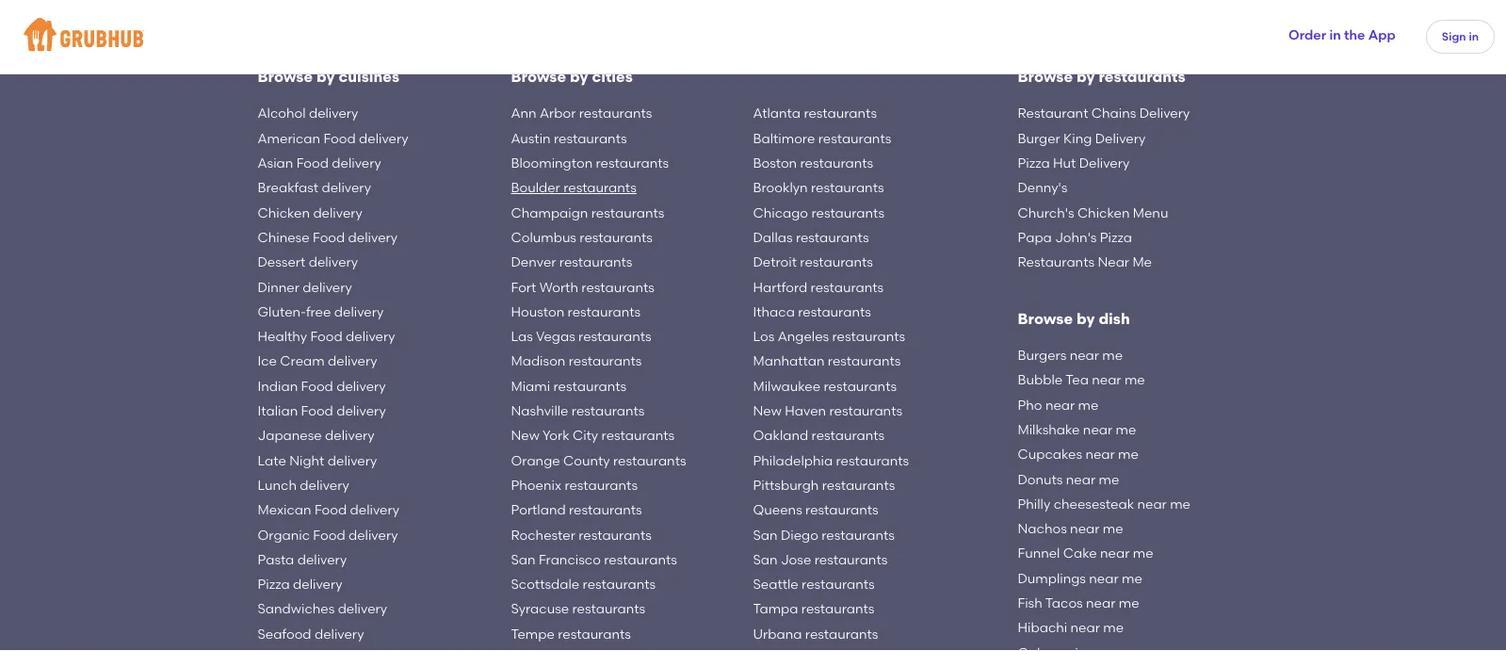 Task type: describe. For each thing, give the bounding box(es) containing it.
burger
[[1018, 131, 1061, 147]]

0 vertical spatial delivery
[[1140, 106, 1191, 122]]

restaurant chains delivery link
[[1018, 102, 1191, 126]]

philly cheesesteak near me link
[[1018, 492, 1191, 517]]

restaurants up manhattan restaurants link
[[833, 329, 906, 345]]

nachos
[[1018, 521, 1067, 537]]

food up "organic food delivery" link
[[315, 502, 347, 518]]

app
[[1369, 27, 1396, 43]]

diego
[[781, 527, 819, 543]]

0 horizontal spatial new
[[511, 428, 540, 444]]

indian
[[258, 378, 298, 394]]

restaurants down las vegas restaurants link
[[569, 354, 642, 370]]

san francisco restaurants link
[[511, 548, 677, 572]]

browse for browse by cuisines
[[258, 68, 313, 86]]

ithaca restaurants link
[[753, 300, 871, 325]]

phoenix
[[511, 477, 562, 493]]

syracuse
[[511, 601, 569, 617]]

worth
[[540, 279, 579, 295]]

fish
[[1018, 595, 1043, 611]]

delivery down sandwiches delivery link
[[315, 626, 364, 642]]

near down funnel cake near me link
[[1090, 571, 1119, 587]]

ice
[[258, 354, 277, 370]]

pasta delivery link
[[258, 548, 347, 572]]

browse by cities
[[511, 68, 633, 86]]

browse for browse by dish
[[1018, 309, 1073, 328]]

near up milkshake
[[1046, 397, 1075, 413]]

syracuse restaurants link
[[511, 597, 646, 622]]

nashville
[[511, 403, 569, 419]]

restaurants up chains
[[1099, 68, 1186, 86]]

pho near me link
[[1018, 393, 1099, 418]]

delivery up sandwiches delivery link
[[293, 577, 343, 593]]

burgers near me bubble tea near me pho near me milkshake near me cupcakes near me donuts near me philly cheesesteak near me nachos near me funnel cake near me dumplings near me fish tacos near me hibachi near me
[[1018, 348, 1191, 636]]

los angeles restaurants link
[[753, 325, 906, 349]]

oakland
[[753, 428, 809, 444]]

restaurants up "san francisco restaurants" link
[[579, 527, 652, 543]]

lunch delivery link
[[258, 473, 349, 498]]

sign in
[[1443, 29, 1479, 43]]

tampa restaurants link
[[753, 597, 875, 622]]

near down the fish tacos near me link
[[1071, 620, 1101, 636]]

restaurants down san jose restaurants link
[[802, 577, 875, 593]]

browse for browse by restaurants
[[1018, 68, 1073, 86]]

denver
[[511, 254, 556, 270]]

urbana restaurants
[[753, 626, 879, 642]]

restaurants up orange county restaurants link on the bottom left of page
[[602, 428, 675, 444]]

dumplings near me link
[[1018, 566, 1143, 591]]

restaurants
[[1018, 254, 1095, 270]]

delivery down "organic food delivery" link
[[297, 552, 347, 568]]

near down milkshake near me link
[[1086, 447, 1116, 463]]

delivery up "organic food delivery" link
[[350, 502, 400, 518]]

restaurants down chicago restaurants link
[[796, 230, 869, 246]]

japanese delivery link
[[258, 424, 375, 448]]

restaurants down detroit restaurants link
[[811, 279, 884, 295]]

by for cities
[[570, 68, 589, 86]]

papa john's pizza link
[[1018, 225, 1133, 250]]

tampa
[[753, 601, 799, 617]]

near right cake
[[1101, 546, 1130, 562]]

fort worth restaurants link
[[511, 275, 655, 300]]

italian food delivery link
[[258, 399, 386, 424]]

sign
[[1443, 29, 1467, 43]]

sandwiches
[[258, 601, 335, 617]]

columbus restaurants link
[[511, 225, 653, 250]]

delivery right free
[[334, 304, 384, 320]]

pittsburgh restaurants portland restaurants
[[511, 477, 895, 518]]

san diego restaurants san francisco restaurants
[[511, 527, 895, 568]]

portland restaurants link
[[511, 498, 642, 523]]

chicago restaurants link
[[753, 201, 885, 225]]

order in the app link
[[1289, 26, 1396, 44]]

brooklyn
[[753, 180, 808, 196]]

rochester restaurants link
[[511, 523, 652, 548]]

orange county restaurants link
[[511, 448, 687, 473]]

restaurants up the boulder restaurants link
[[596, 155, 669, 171]]

york
[[543, 428, 570, 444]]

fort
[[511, 279, 536, 295]]

brooklyn restaurants link
[[753, 176, 884, 201]]

queens restaurants rochester restaurants
[[511, 502, 879, 543]]

new york city restaurants link
[[511, 424, 675, 448]]

tempe restaurants link
[[511, 622, 631, 647]]

food down the ice cream delivery 'link'
[[301, 378, 333, 394]]

francisco
[[539, 552, 601, 568]]

breakfast
[[258, 180, 319, 196]]

delivery up seafood delivery link
[[338, 601, 387, 617]]

ithaca restaurants las vegas restaurants
[[511, 304, 871, 345]]

restaurants up bloomington restaurants link
[[554, 131, 627, 147]]

restaurants up scottsdale restaurants "link"
[[604, 552, 677, 568]]

dallas
[[753, 230, 793, 246]]

fish tacos near me link
[[1018, 591, 1140, 616]]

restaurants down tampa restaurants link
[[806, 626, 879, 642]]

hartford restaurants link
[[753, 275, 884, 300]]

near up bubble tea near me link
[[1070, 348, 1100, 364]]

chinese
[[258, 230, 310, 246]]

restaurants down baltimore restaurants link
[[801, 155, 874, 171]]

near up funnel cake near me link
[[1071, 521, 1100, 537]]

milwaukee restaurants nashville restaurants
[[511, 378, 897, 419]]

delivery up chinese food delivery link
[[313, 205, 363, 221]]

milkshake
[[1018, 422, 1080, 438]]

0 vertical spatial pizza
[[1018, 155, 1050, 171]]

japanese
[[258, 428, 322, 444]]

delivery down italian food delivery link at the bottom left of page
[[325, 428, 375, 444]]

restaurants down los angeles restaurants link
[[828, 354, 901, 370]]

restaurants up los angeles restaurants link
[[798, 304, 871, 320]]

ann
[[511, 106, 537, 122]]

restaurants up new york city restaurants link
[[572, 403, 645, 419]]

dish
[[1099, 309, 1131, 328]]

delivery down american food delivery link
[[332, 155, 381, 171]]

madison restaurants link
[[511, 349, 642, 374]]

philly
[[1018, 496, 1051, 512]]

restaurants up pittsburgh restaurants link
[[836, 453, 909, 469]]

funnel cake near me link
[[1018, 542, 1154, 566]]

breakfast delivery link
[[258, 176, 371, 201]]

detroit restaurants fort worth restaurants
[[511, 254, 874, 295]]

baltimore restaurants bloomington restaurants
[[511, 131, 892, 171]]

mexican food delivery link
[[258, 498, 400, 523]]

by for restaurants
[[1077, 68, 1096, 86]]

boston restaurants boulder restaurants
[[511, 155, 874, 196]]

new haven restaurants link
[[753, 399, 903, 424]]

philadelphia restaurants link
[[753, 448, 909, 473]]

restaurants up urbana restaurants in the bottom of the page
[[802, 601, 875, 617]]

order
[[1289, 27, 1327, 43]]

in for order
[[1330, 27, 1342, 43]]

restaurants down bloomington restaurants link
[[564, 180, 637, 196]]

oakland restaurants link
[[753, 424, 885, 448]]

restaurants up columbus restaurants link
[[592, 205, 665, 221]]

delivery down chinese food delivery link
[[309, 254, 358, 270]]

san for san diego restaurants san francisco restaurants
[[753, 527, 778, 543]]

restaurants down cities
[[579, 106, 652, 122]]

seafood
[[258, 626, 312, 642]]

restaurants down new york city restaurants link
[[613, 453, 687, 469]]

chicago restaurants columbus restaurants
[[511, 205, 885, 246]]

food up japanese delivery link
[[301, 403, 333, 419]]

philadelphia restaurants phoenix restaurants
[[511, 453, 909, 493]]

delivery down indian food delivery link
[[337, 403, 386, 419]]

madison
[[511, 354, 566, 370]]

2 vertical spatial delivery
[[1080, 155, 1130, 171]]

las vegas restaurants link
[[511, 325, 652, 349]]

restaurants up the nashville restaurants link
[[554, 378, 627, 394]]



Task type: vqa. For each thing, say whether or not it's contained in the screenshot.
Baltimore Restaurants Bloomington Restaurants
yes



Task type: locate. For each thing, give the bounding box(es) containing it.
miami restaurants link
[[511, 374, 627, 399]]

san
[[753, 527, 778, 543], [511, 552, 536, 568], [753, 552, 778, 568]]

in inside "link"
[[1330, 27, 1342, 43]]

restaurants down "philadelphia restaurants" link at the bottom of page
[[822, 477, 895, 493]]

2 horizontal spatial pizza
[[1100, 230, 1133, 246]]

restaurants down fort worth restaurants link
[[568, 304, 641, 320]]

browse up burgers
[[1018, 309, 1073, 328]]

restaurants up chicago restaurants link
[[811, 180, 884, 196]]

restaurants down atlanta restaurants link
[[819, 131, 892, 147]]

restaurants down syracuse restaurants link
[[558, 626, 631, 642]]

1 vertical spatial new
[[511, 428, 540, 444]]

0 horizontal spatial in
[[1330, 27, 1342, 43]]

food down chicken delivery "link"
[[313, 230, 345, 246]]

by left cities
[[570, 68, 589, 86]]

restaurants down milwaukee restaurants link
[[830, 403, 903, 419]]

delivery down japanese delivery link
[[328, 453, 377, 469]]

1 horizontal spatial chicken
[[1078, 205, 1130, 221]]

austin restaurants link
[[511, 126, 627, 151]]

american
[[258, 131, 321, 147]]

delivery right chains
[[1140, 106, 1191, 122]]

restaurants up madison restaurants link
[[579, 329, 652, 345]]

alcohol
[[258, 106, 306, 122]]

pizza up near
[[1100, 230, 1133, 246]]

by up restaurant chains delivery link
[[1077, 68, 1096, 86]]

delivery down cuisines
[[359, 131, 409, 147]]

chicken up chinese on the top left of the page
[[258, 205, 310, 221]]

delivery up italian food delivery link at the bottom left of page
[[337, 378, 386, 394]]

pizza down burger
[[1018, 155, 1050, 171]]

1 vertical spatial pizza
[[1100, 230, 1133, 246]]

manhattan restaurants link
[[753, 349, 901, 374]]

las
[[511, 329, 533, 345]]

pizza down pasta
[[258, 577, 290, 593]]

indian food delivery link
[[258, 374, 386, 399]]

milkshake near me link
[[1018, 418, 1137, 442]]

1 vertical spatial delivery
[[1096, 131, 1146, 147]]

urbana
[[753, 626, 802, 642]]

champaign
[[511, 205, 588, 221]]

by for cuisines
[[317, 68, 335, 86]]

italian
[[258, 403, 298, 419]]

portland
[[511, 502, 566, 518]]

restaurants up san jose restaurants link
[[822, 527, 895, 543]]

delivery down chicken delivery "link"
[[348, 230, 398, 246]]

0 vertical spatial new
[[753, 403, 782, 419]]

near
[[1070, 348, 1100, 364], [1092, 372, 1122, 388], [1046, 397, 1075, 413], [1084, 422, 1113, 438], [1086, 447, 1116, 463], [1067, 471, 1096, 487], [1138, 496, 1167, 512], [1071, 521, 1100, 537], [1101, 546, 1130, 562], [1090, 571, 1119, 587], [1087, 595, 1116, 611], [1071, 620, 1101, 636]]

funnel
[[1018, 546, 1061, 562]]

los angeles restaurants madison restaurants
[[511, 329, 906, 370]]

asian food delivery link
[[258, 151, 381, 176]]

main navigation navigation
[[0, 0, 1507, 74]]

haven
[[785, 403, 827, 419]]

dinner
[[258, 279, 300, 295]]

restaurants up rochester restaurants 'link'
[[569, 502, 642, 518]]

delivery down healthy food delivery link
[[328, 354, 378, 370]]

food up asian food delivery link
[[324, 131, 356, 147]]

restaurants down scottsdale restaurants "link"
[[572, 601, 646, 617]]

lunch
[[258, 477, 297, 493]]

1 horizontal spatial pizza
[[1018, 155, 1050, 171]]

in right sign
[[1470, 29, 1479, 43]]

hibachi near me link
[[1018, 616, 1124, 641]]

near
[[1098, 254, 1130, 270]]

baltimore
[[753, 131, 815, 147]]

philadelphia
[[753, 453, 833, 469]]

1 chicken from the left
[[258, 205, 310, 221]]

late
[[258, 453, 286, 469]]

restaurants up baltimore restaurants link
[[804, 106, 877, 122]]

healthy
[[258, 329, 307, 345]]

menu
[[1133, 205, 1169, 221]]

0 horizontal spatial pizza
[[258, 577, 290, 593]]

columbus
[[511, 230, 577, 246]]

king
[[1064, 131, 1092, 147]]

san down rochester
[[511, 552, 536, 568]]

san jose restaurants scottsdale restaurants
[[511, 552, 888, 593]]

gluten-free delivery link
[[258, 300, 384, 325]]

pasta
[[258, 552, 294, 568]]

delivery down mexican food delivery link
[[349, 527, 398, 543]]

healthy food delivery link
[[258, 325, 395, 349]]

pizza delivery link
[[258, 572, 343, 597]]

browse
[[258, 68, 313, 86], [511, 68, 566, 86], [1018, 68, 1073, 86], [1018, 309, 1073, 328]]

free
[[306, 304, 331, 320]]

brooklyn restaurants champaign restaurants
[[511, 180, 884, 221]]

restaurants up the houston restaurants link
[[582, 279, 655, 295]]

me
[[1133, 254, 1152, 270]]

alcohol delivery american food delivery asian food delivery breakfast delivery chicken delivery chinese food delivery dessert delivery dinner delivery gluten-free delivery healthy food delivery ice cream delivery indian food delivery italian food delivery japanese delivery late night delivery lunch delivery mexican food delivery organic food delivery pasta delivery pizza delivery sandwiches delivery seafood delivery
[[258, 106, 409, 642]]

near right tea
[[1092, 372, 1122, 388]]

pizza hut delivery link
[[1018, 151, 1130, 176]]

atlanta restaurants austin restaurants
[[511, 106, 877, 147]]

cupcakes near me link
[[1018, 442, 1139, 467]]

restaurants down champaign restaurants link
[[580, 230, 653, 246]]

mexican
[[258, 502, 311, 518]]

food up breakfast delivery link at the top of page
[[297, 155, 329, 171]]

san up seattle at the bottom
[[753, 552, 778, 568]]

papa
[[1018, 230, 1052, 246]]

near down cupcakes near me link
[[1067, 471, 1096, 487]]

pittsburgh
[[753, 477, 819, 493]]

2 vertical spatial pizza
[[258, 577, 290, 593]]

atlanta
[[753, 106, 801, 122]]

new up oakland
[[753, 403, 782, 419]]

restaurants up "philadelphia restaurants" link at the bottom of page
[[812, 428, 885, 444]]

boston
[[753, 155, 797, 171]]

delivery down gluten-free delivery link
[[346, 329, 395, 345]]

organic food delivery link
[[258, 523, 398, 548]]

cake
[[1064, 546, 1098, 562]]

boston restaurants link
[[753, 151, 874, 176]]

san inside san jose restaurants scottsdale restaurants
[[753, 552, 778, 568]]

delivery up gluten-free delivery link
[[303, 279, 352, 295]]

delivery down 'burger king delivery' link
[[1080, 155, 1130, 171]]

sandwiches delivery link
[[258, 597, 387, 622]]

hartford
[[753, 279, 808, 295]]

restaurants down orange county restaurants link on the bottom left of page
[[565, 477, 638, 493]]

houston
[[511, 304, 565, 320]]

queens restaurants link
[[753, 498, 879, 523]]

phoenix restaurants link
[[511, 473, 638, 498]]

restaurants up hartford restaurants link
[[800, 254, 874, 270]]

burgers
[[1018, 348, 1067, 364]]

san down queens
[[753, 527, 778, 543]]

near down dumplings near me link
[[1087, 595, 1116, 611]]

dallas restaurants link
[[753, 225, 869, 250]]

ann arbor restaurants link
[[511, 102, 652, 126]]

0 horizontal spatial chicken
[[258, 205, 310, 221]]

near up cupcakes near me link
[[1084, 422, 1113, 438]]

ann arbor restaurants
[[511, 106, 652, 122]]

in left the on the right top
[[1330, 27, 1342, 43]]

by for dish
[[1077, 309, 1096, 328]]

near right cheesesteak
[[1138, 496, 1167, 512]]

denny's link
[[1018, 176, 1068, 201]]

chicken inside restaurant chains delivery burger king delivery pizza hut delivery denny's church's chicken menu papa john's pizza restaurants near me
[[1078, 205, 1130, 221]]

1 horizontal spatial new
[[753, 403, 782, 419]]

seattle restaurants syracuse restaurants
[[511, 577, 875, 617]]

1 horizontal spatial in
[[1470, 29, 1479, 43]]

browse up restaurant
[[1018, 68, 1073, 86]]

by left dish
[[1077, 309, 1096, 328]]

browse up the ann
[[511, 68, 566, 86]]

delivery down chains
[[1096, 131, 1146, 147]]

in inside button
[[1470, 29, 1479, 43]]

chicken inside alcohol delivery american food delivery asian food delivery breakfast delivery chicken delivery chinese food delivery dessert delivery dinner delivery gluten-free delivery healthy food delivery ice cream delivery indian food delivery italian food delivery japanese delivery late night delivery lunch delivery mexican food delivery organic food delivery pasta delivery pizza delivery sandwiches delivery seafood delivery
[[258, 205, 310, 221]]

restaurants down brooklyn restaurants link on the top of the page
[[812, 205, 885, 221]]

restaurants down pittsburgh restaurants link
[[806, 502, 879, 518]]

houston restaurants link
[[511, 300, 641, 325]]

seafood delivery link
[[258, 622, 364, 647]]

asian
[[258, 155, 293, 171]]

chicago
[[753, 205, 809, 221]]

burgers near me link
[[1018, 343, 1123, 368]]

restaurants up fort worth restaurants link
[[560, 254, 633, 270]]

milwaukee restaurants link
[[753, 374, 897, 399]]

2 chicken from the left
[[1078, 205, 1130, 221]]

san for san jose restaurants scottsdale restaurants
[[753, 552, 778, 568]]

restaurants down san diego restaurants link
[[815, 552, 888, 568]]

delivery up mexican food delivery link
[[300, 477, 349, 493]]

delivery up american food delivery link
[[309, 106, 359, 122]]

food down mexican food delivery link
[[313, 527, 346, 543]]

tempe
[[511, 626, 555, 642]]

bloomington
[[511, 155, 593, 171]]

new up orange
[[511, 428, 540, 444]]

late night delivery link
[[258, 448, 377, 473]]

tampa restaurants tempe restaurants
[[511, 601, 875, 642]]

chicken up john's
[[1078, 205, 1130, 221]]

restaurants up new haven restaurants link
[[824, 378, 897, 394]]

browse for browse by cities
[[511, 68, 566, 86]]

tea
[[1066, 372, 1089, 388]]

in for sign
[[1470, 29, 1479, 43]]

city
[[573, 428, 599, 444]]

restaurants near me link
[[1018, 250, 1152, 275]]

cities
[[592, 68, 633, 86]]

dessert delivery link
[[258, 250, 358, 275]]

vegas
[[536, 329, 576, 345]]

delivery
[[1140, 106, 1191, 122], [1096, 131, 1146, 147], [1080, 155, 1130, 171]]

miami
[[511, 378, 550, 394]]

pizza inside alcohol delivery american food delivery asian food delivery breakfast delivery chicken delivery chinese food delivery dessert delivery dinner delivery gluten-free delivery healthy food delivery ice cream delivery indian food delivery italian food delivery japanese delivery late night delivery lunch delivery mexican food delivery organic food delivery pasta delivery pizza delivery sandwiches delivery seafood delivery
[[258, 577, 290, 593]]

delivery down asian food delivery link
[[322, 180, 371, 196]]

manhattan restaurants miami restaurants
[[511, 354, 901, 394]]

restaurants down "san francisco restaurants" link
[[583, 577, 656, 593]]

food down gluten-free delivery link
[[310, 329, 343, 345]]



